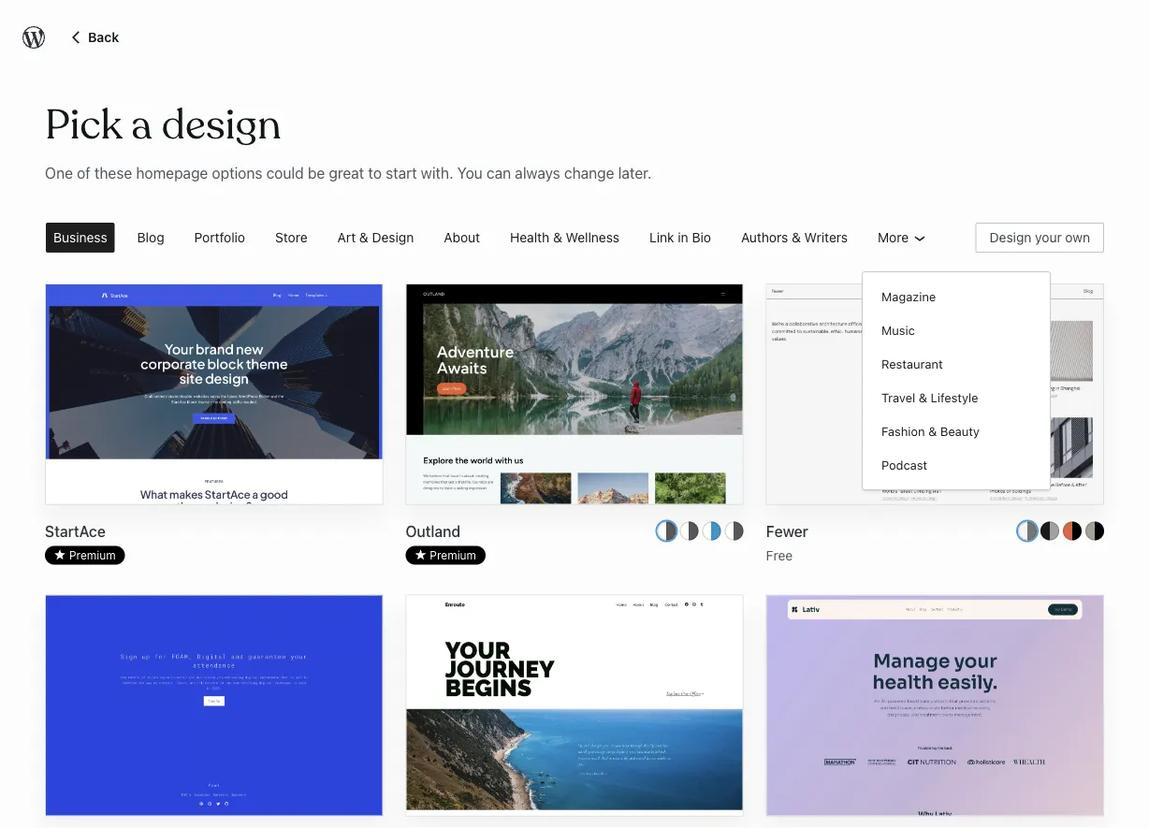 Task type: describe. For each thing, give the bounding box(es) containing it.
back
[[88, 29, 119, 45]]

store
[[275, 230, 308, 245]]

options
[[212, 164, 263, 182]]

2 premium button from the left
[[406, 546, 486, 565]]

about button
[[429, 215, 495, 260]]

link
[[650, 230, 675, 245]]

design inside button
[[372, 230, 414, 245]]

art
[[338, 230, 356, 245]]

wellness
[[566, 230, 620, 245]]

one
[[45, 164, 73, 182]]

travel
[[882, 391, 916, 405]]

authors & writers button
[[726, 215, 863, 260]]

podcast button
[[871, 448, 1043, 482]]

could
[[266, 164, 304, 182]]

more button
[[863, 215, 947, 260]]

with.
[[421, 164, 454, 182]]

design inside button
[[990, 230, 1032, 245]]

magazine
[[882, 290, 936, 304]]

change later.
[[564, 164, 652, 182]]

pick
[[45, 99, 122, 152]]

pick a design
[[45, 99, 281, 152]]

back button
[[67, 25, 119, 48]]

lifestyle
[[931, 391, 979, 405]]

magazine button
[[871, 280, 1043, 314]]

be
[[308, 164, 325, 182]]

fashion & beauty
[[882, 424, 980, 438]]

startace
[[45, 523, 106, 540]]

a design
[[131, 99, 281, 152]]

travel & lifestyle button
[[871, 381, 1043, 415]]

of
[[77, 164, 91, 182]]

start
[[386, 164, 417, 182]]

fewer
[[766, 523, 809, 540]]

fashion & beauty button
[[871, 415, 1043, 448]]

& for writers
[[792, 230, 801, 245]]

one of these homepage options could be great to start with. you can always change later.
[[45, 164, 652, 182]]

fewer image
[[767, 284, 1104, 596]]

& for wellness
[[553, 230, 562, 245]]

portfolio
[[194, 230, 245, 245]]

2 premium from the left
[[430, 549, 477, 562]]

outland image
[[407, 284, 743, 829]]

own
[[1066, 230, 1091, 245]]

music
[[882, 323, 915, 337]]

always
[[515, 164, 561, 182]]

group containing magazine
[[871, 280, 1043, 482]]

great
[[329, 164, 364, 182]]



Task type: vqa. For each thing, say whether or not it's contained in the screenshot.
Reader icon
no



Task type: locate. For each thing, give the bounding box(es) containing it.
& inside button
[[359, 230, 369, 245]]

0 horizontal spatial premium
[[69, 549, 116, 562]]

outland
[[406, 523, 461, 540]]

homepage
[[136, 164, 208, 182]]

premium button
[[45, 546, 125, 565], [406, 546, 486, 565]]

in
[[678, 230, 689, 245]]

link in bio button
[[635, 215, 726, 260]]

1 horizontal spatial premium
[[430, 549, 477, 562]]

fashion
[[882, 424, 925, 438]]

premium down startace
[[69, 549, 116, 562]]

health
[[510, 230, 550, 245]]

travel & lifestyle
[[882, 391, 979, 405]]

podcast
[[882, 458, 928, 472]]

design your own button
[[976, 223, 1105, 253]]

restaurant button
[[871, 347, 1043, 381]]

& right health
[[553, 230, 562, 245]]

design right the art
[[372, 230, 414, 245]]

about
[[444, 230, 480, 245]]

premium
[[69, 549, 116, 562], [430, 549, 477, 562]]

beauty
[[941, 424, 980, 438]]

business
[[53, 230, 107, 245]]

bio
[[692, 230, 711, 245]]

store button
[[260, 215, 323, 260]]

1 premium from the left
[[69, 549, 116, 562]]

free
[[766, 548, 793, 563]]

lativ image
[[767, 596, 1104, 829]]

blog button
[[122, 215, 179, 260]]

& for design
[[359, 230, 369, 245]]

& for lifestyle
[[919, 391, 928, 405]]

premium button down startace
[[45, 546, 125, 565]]

1 design from the left
[[372, 230, 414, 245]]

authors
[[741, 230, 789, 245]]

portfolio button
[[179, 215, 260, 260]]

more
[[878, 230, 909, 245]]

to
[[368, 164, 382, 182]]

startace image
[[46, 284, 382, 829]]

group
[[871, 280, 1043, 482]]

0 horizontal spatial premium button
[[45, 546, 125, 565]]

health & wellness button
[[495, 215, 635, 260]]

health & wellness
[[510, 230, 620, 245]]

writers
[[805, 230, 848, 245]]

can
[[487, 164, 511, 182]]

blog
[[137, 230, 164, 245]]

enroute image
[[407, 596, 743, 829]]

0 horizontal spatial design
[[372, 230, 414, 245]]

business button
[[38, 215, 122, 260]]

& right the travel
[[919, 391, 928, 405]]

authors & writers
[[741, 230, 848, 245]]

music button
[[871, 314, 1043, 347]]

link in bio
[[650, 230, 711, 245]]

design your own
[[990, 230, 1091, 245]]

& left the beauty
[[929, 424, 937, 438]]

restaurant
[[882, 357, 943, 371]]

foam image
[[46, 596, 382, 829]]

these
[[94, 164, 132, 182]]

&
[[359, 230, 369, 245], [553, 230, 562, 245], [792, 230, 801, 245], [919, 391, 928, 405], [929, 424, 937, 438]]

your
[[1036, 230, 1062, 245]]

you
[[458, 164, 483, 182]]

& for beauty
[[929, 424, 937, 438]]

& right the art
[[359, 230, 369, 245]]

design
[[372, 230, 414, 245], [990, 230, 1032, 245]]

art & design
[[338, 230, 414, 245]]

premium down outland
[[430, 549, 477, 562]]

art & design button
[[323, 215, 429, 260]]

premium button down outland
[[406, 546, 486, 565]]

design left your
[[990, 230, 1032, 245]]

& left writers at the right top of the page
[[792, 230, 801, 245]]

2 design from the left
[[990, 230, 1032, 245]]

1 horizontal spatial design
[[990, 230, 1032, 245]]

1 horizontal spatial premium button
[[406, 546, 486, 565]]

1 premium button from the left
[[45, 546, 125, 565]]



